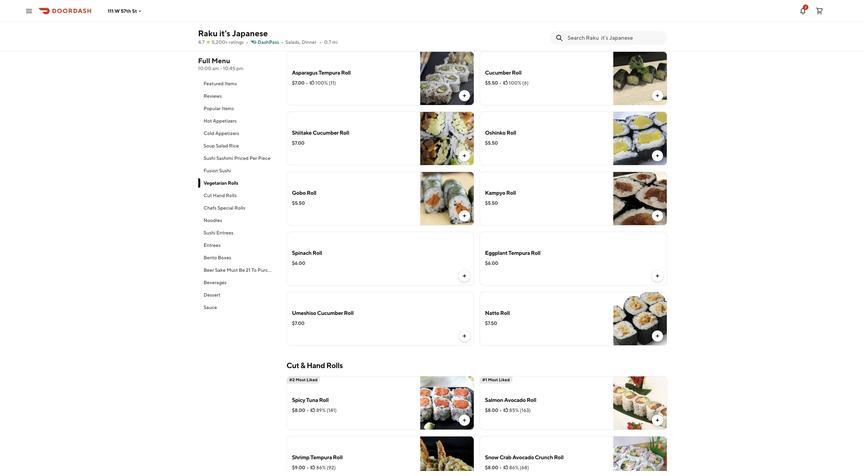 Task type: locate. For each thing, give the bounding box(es) containing it.
$8.00 down spicy
[[292, 408, 305, 413]]

shrimp
[[292, 455, 310, 461]]

2 liked from the left
[[499, 377, 510, 383]]

0 horizontal spatial 86%
[[317, 465, 326, 471]]

vegetarian
[[204, 180, 227, 186]]

featured items
[[204, 81, 237, 86]]

$7.00 •
[[485, 20, 501, 26], [292, 80, 308, 86]]

$5.50 down oshinko
[[485, 140, 498, 146]]

2 vertical spatial tempura
[[311, 455, 332, 461]]

cut for cut & hand rolls
[[287, 361, 299, 370]]

$5.50 down gobo
[[292, 200, 305, 206]]

piece
[[258, 156, 271, 161]]

oshinko roll image
[[614, 112, 668, 166]]

rolls down fusion sushi button in the top left of the page
[[228, 180, 238, 186]]

$8.00 for spicy
[[292, 408, 305, 413]]

add item to cart image for oshinko roll
[[655, 153, 661, 159]]

cut up chefs
[[204, 193, 212, 198]]

sushi down the soup
[[204, 156, 216, 161]]

(92)
[[327, 465, 336, 471]]

avocado up (68)
[[513, 455, 534, 461]]

salads,
[[286, 39, 301, 45]]

rolls down cut hand rolls button
[[235, 205, 245, 211]]

$7.00
[[485, 20, 498, 26], [292, 80, 305, 86], [292, 140, 305, 146], [292, 321, 305, 326]]

most for spicy
[[296, 377, 306, 383]]

1 vertical spatial tempura
[[509, 250, 530, 256]]

rolls up special
[[226, 193, 237, 198]]

asparagus
[[292, 69, 318, 76]]

cucumber right shiitake
[[313, 130, 339, 136]]

noodles button
[[198, 214, 278, 227]]

entrees
[[217, 230, 234, 236], [204, 243, 221, 248]]

$6.00 for spinach roll
[[292, 261, 306, 266]]

$5.50 for oshinko roll
[[485, 140, 498, 146]]

$8.00 down salmon at right bottom
[[485, 408, 499, 413]]

sushi inside button
[[219, 168, 231, 174]]

add item to cart image
[[462, 153, 467, 159], [462, 213, 467, 219], [462, 273, 467, 279], [655, 273, 661, 279], [655, 334, 661, 339], [462, 418, 467, 423], [655, 418, 661, 423]]

entrees down "noodles"
[[217, 230, 234, 236]]

1 vertical spatial items
[[222, 106, 234, 111]]

$5.50 for gobo roll
[[292, 200, 305, 206]]

$8.00 • for salmon
[[485, 408, 502, 413]]

kampyo roll image
[[614, 172, 668, 226]]

100% (6) for $5.50 •
[[509, 80, 529, 86]]

86% left (68)
[[510, 465, 519, 471]]

0 vertical spatial appetizers
[[213, 118, 237, 124]]

tempura up (11)
[[319, 69, 340, 76]]

tempura for eggplant
[[509, 250, 530, 256]]

0 vertical spatial 100% (6)
[[509, 20, 529, 26]]

sushi for sushi sashimi priced per piece
[[204, 156, 216, 161]]

japanese
[[232, 28, 268, 38]]

liked for tuna
[[307, 377, 318, 383]]

add item to cart image
[[462, 93, 467, 99], [655, 93, 661, 99], [655, 153, 661, 159], [655, 213, 661, 219], [462, 334, 467, 339]]

$5.50 for kampyo roll
[[485, 200, 498, 206]]

0 horizontal spatial cut
[[204, 193, 212, 198]]

salmon
[[485, 397, 504, 404]]

0 vertical spatial $7.00 •
[[485, 20, 501, 26]]

add item to cart image for asparagus tempura roll
[[462, 93, 467, 99]]

111
[[108, 8, 114, 14]]

spinach
[[292, 250, 312, 256]]

cold appetizers
[[204, 131, 239, 136]]

sushi inside button
[[204, 230, 216, 236]]

appetizers up the cold appetizers
[[213, 118, 237, 124]]

dashpass
[[258, 39, 279, 45]]

items for popular items
[[222, 106, 234, 111]]

&
[[301, 361, 306, 370]]

(20)
[[327, 20, 337, 26]]

appetizers up salad
[[215, 131, 239, 136]]

1 most from the left
[[296, 377, 306, 383]]

asparagus tempura roll image
[[420, 52, 474, 105]]

sushi for sushi entrees
[[204, 230, 216, 236]]

full menu 10:00 am - 10:45 pm
[[198, 57, 244, 71]]

kampyo
[[485, 190, 506, 196]]

86% for crab
[[510, 465, 519, 471]]

hand right &
[[307, 361, 325, 370]]

10:00
[[198, 66, 212, 71]]

1 vertical spatial 100% (6)
[[509, 80, 529, 86]]

avocado
[[505, 397, 526, 404], [513, 455, 534, 461]]

0 items, open order cart image
[[816, 7, 824, 15]]

#2 most liked
[[289, 377, 318, 383]]

spicy tuna roll image
[[420, 376, 474, 430]]

0 vertical spatial entrees
[[217, 230, 234, 236]]

sauce button
[[198, 301, 278, 314]]

bento boxes button
[[198, 252, 278, 264]]

soup
[[204, 143, 215, 149]]

100% (11)
[[316, 80, 336, 86]]

$8.00 • down snow
[[485, 465, 502, 471]]

cucumber right the umeshiso
[[317, 310, 343, 317]]

1 vertical spatial appetizers
[[215, 131, 239, 136]]

•
[[307, 20, 309, 26], [499, 20, 501, 26], [246, 39, 248, 45], [281, 39, 284, 45], [320, 39, 322, 45], [306, 80, 308, 86], [500, 80, 502, 86], [307, 408, 309, 413], [500, 408, 502, 413], [307, 465, 309, 471], [500, 465, 502, 471]]

1 vertical spatial $7.00 •
[[292, 80, 308, 86]]

items up hot appetizers
[[222, 106, 234, 111]]

appetizers inside button
[[213, 118, 237, 124]]

most right the '#2'
[[296, 377, 306, 383]]

1
[[806, 5, 807, 9]]

items for featured items
[[225, 81, 237, 86]]

pm
[[237, 66, 244, 71]]

$6.00 •
[[292, 20, 309, 26]]

oshinko
[[485, 130, 506, 136]]

dinner
[[302, 39, 317, 45]]

1 vertical spatial avocado
[[513, 455, 534, 461]]

shiitake
[[292, 130, 312, 136]]

hand down vegetarian rolls
[[213, 193, 225, 198]]

2 vertical spatial cucumber
[[317, 310, 343, 317]]

cucumber for umeshiso cucumber roll
[[317, 310, 343, 317]]

entrees up bento
[[204, 243, 221, 248]]

w
[[115, 8, 120, 14]]

cut
[[204, 193, 212, 198], [287, 361, 299, 370]]

natto roll
[[485, 310, 510, 317]]

natto roll image
[[614, 292, 668, 346]]

shrimp tempura roll image
[[420, 437, 474, 471]]

1 vertical spatial hand
[[307, 361, 325, 370]]

1 vertical spatial (6)
[[523, 80, 529, 86]]

1 horizontal spatial cut
[[287, 361, 299, 370]]

tempura
[[319, 69, 340, 76], [509, 250, 530, 256], [311, 455, 332, 461]]

natto
[[485, 310, 500, 317]]

1 horizontal spatial 86%
[[510, 465, 519, 471]]

am
[[212, 66, 219, 71]]

hot appetizers
[[204, 118, 237, 124]]

$5.50 down "kampyo" on the top of page
[[485, 200, 498, 206]]

86% left (92)
[[317, 465, 326, 471]]

Item Search search field
[[568, 34, 662, 42]]

items up reviews button
[[225, 81, 237, 86]]

chefs special rolls button
[[198, 202, 278, 214]]

cut & hand rolls
[[287, 361, 343, 370]]

$5.50
[[485, 80, 498, 86], [485, 140, 498, 146], [292, 200, 305, 206], [485, 200, 498, 206]]

100%
[[509, 20, 521, 26], [316, 80, 328, 86], [509, 80, 522, 86]]

0 horizontal spatial $7.00 •
[[292, 80, 308, 86]]

$5.50 down cucumber roll
[[485, 80, 498, 86]]

0 vertical spatial items
[[225, 81, 237, 86]]

most right #1
[[488, 377, 498, 383]]

cucumber up $5.50 •
[[485, 69, 511, 76]]

spicy
[[292, 397, 305, 404]]

0 horizontal spatial hand
[[213, 193, 225, 198]]

4.7
[[198, 39, 205, 45]]

liked
[[307, 377, 318, 383], [499, 377, 510, 383]]

chefs
[[204, 205, 217, 211]]

add item to cart image for kampyo roll
[[655, 213, 661, 219]]

gobo roll image
[[420, 172, 474, 226]]

shrimp tempura roll
[[292, 455, 343, 461]]

1 horizontal spatial hand
[[307, 361, 325, 370]]

0 vertical spatial cucumber
[[485, 69, 511, 76]]

0 horizontal spatial liked
[[307, 377, 318, 383]]

86% (68)
[[510, 465, 529, 471]]

tempura up 86% (92)
[[311, 455, 332, 461]]

avocado up 85%
[[505, 397, 526, 404]]

appetizers inside button
[[215, 131, 239, 136]]

full
[[198, 57, 210, 65]]

86% for tempura
[[317, 465, 326, 471]]

rolls
[[228, 180, 238, 186], [226, 193, 237, 198], [235, 205, 245, 211], [327, 361, 343, 370]]

appetizers for cold appetizers
[[215, 131, 239, 136]]

$8.00 for salmon
[[485, 408, 499, 413]]

open menu image
[[25, 7, 33, 15]]

cut inside button
[[204, 193, 212, 198]]

0 vertical spatial hand
[[213, 193, 225, 198]]

items inside button
[[225, 81, 237, 86]]

items inside button
[[222, 106, 234, 111]]

0 vertical spatial (6)
[[522, 20, 529, 26]]

1 vertical spatial cut
[[287, 361, 299, 370]]

-
[[220, 66, 222, 71]]

0 vertical spatial tempura
[[319, 69, 340, 76]]

2 most from the left
[[488, 377, 498, 383]]

1 vertical spatial sushi
[[219, 168, 231, 174]]

add item to cart image for $5.50
[[462, 213, 467, 219]]

1 horizontal spatial liked
[[499, 377, 510, 383]]

0 horizontal spatial most
[[296, 377, 306, 383]]

0 vertical spatial sushi
[[204, 156, 216, 161]]

mi
[[333, 39, 338, 45]]

$8.00 • down salmon at right bottom
[[485, 408, 502, 413]]

it's
[[219, 28, 231, 38]]

sushi down sashimi
[[219, 168, 231, 174]]

$8.00
[[292, 408, 305, 413], [485, 408, 499, 413], [485, 465, 499, 471]]

crunch
[[535, 455, 553, 461]]

beer sake must be 21 to purchase
[[204, 268, 278, 273]]

beverages button
[[198, 277, 278, 289]]

special
[[218, 205, 234, 211]]

1 vertical spatial cucumber
[[313, 130, 339, 136]]

add item to cart image for spicy tuna roll
[[462, 418, 467, 423]]

notification bell image
[[799, 7, 808, 15]]

#1 most liked
[[483, 377, 510, 383]]

tempura right 'eggplant'
[[509, 250, 530, 256]]

2 86% from the left
[[510, 465, 519, 471]]

liked down cut & hand rolls
[[307, 377, 318, 383]]

1 vertical spatial entrees
[[204, 243, 221, 248]]

snow crab avocado crunch roll image
[[614, 437, 668, 471]]

(163)
[[520, 408, 531, 413]]

dashpass •
[[258, 39, 284, 45]]

spicy tuna roll
[[292, 397, 329, 404]]

hand
[[213, 193, 225, 198], [307, 361, 325, 370]]

100% for asparagus tempura roll
[[316, 80, 328, 86]]

roll
[[341, 69, 351, 76], [512, 69, 522, 76], [340, 130, 350, 136], [507, 130, 517, 136], [307, 190, 317, 196], [507, 190, 516, 196], [313, 250, 322, 256], [531, 250, 541, 256], [344, 310, 354, 317], [501, 310, 510, 317], [319, 397, 329, 404], [527, 397, 537, 404], [333, 455, 343, 461], [554, 455, 564, 461]]

avocado cucumber roll image
[[420, 0, 474, 45]]

1 liked from the left
[[307, 377, 318, 383]]

cut left &
[[287, 361, 299, 370]]

sashimi
[[217, 156, 234, 161]]

mixed vegetable roll image
[[614, 0, 668, 45]]

asparagus tempura roll
[[292, 69, 351, 76]]

2 vertical spatial sushi
[[204, 230, 216, 236]]

$8.00 •
[[292, 408, 309, 413], [485, 408, 502, 413], [485, 465, 502, 471]]

1 86% from the left
[[317, 465, 326, 471]]

add item to cart image for salmon avocado roll
[[655, 418, 661, 423]]

1 horizontal spatial $7.00 •
[[485, 20, 501, 26]]

95%
[[317, 20, 326, 26]]

salads, dinner • 0.7 mi
[[286, 39, 338, 45]]

$6.00 down 'eggplant'
[[485, 261, 499, 266]]

sushi inside 'button'
[[204, 156, 216, 161]]

$8.00 • down spicy
[[292, 408, 309, 413]]

menu
[[212, 57, 230, 65]]

shiitake cucumber roll
[[292, 130, 350, 136]]

sushi down "noodles"
[[204, 230, 216, 236]]

1 horizontal spatial most
[[488, 377, 498, 383]]

liked right #1
[[499, 377, 510, 383]]

0 vertical spatial cut
[[204, 193, 212, 198]]

100% for cucumber roll
[[509, 80, 522, 86]]

$6.00 down spinach
[[292, 261, 306, 266]]

hand inside cut hand rolls button
[[213, 193, 225, 198]]

cut hand rolls
[[204, 193, 237, 198]]



Task type: describe. For each thing, give the bounding box(es) containing it.
raku
[[198, 28, 218, 38]]

$8.00 down snow
[[485, 465, 499, 471]]

crab
[[500, 455, 512, 461]]

#2
[[289, 377, 295, 383]]

10:45
[[223, 66, 236, 71]]

to
[[252, 268, 257, 273]]

tuna
[[306, 397, 318, 404]]

be
[[239, 268, 245, 273]]

noodles
[[204, 218, 222, 223]]

shiitake cucumber roll image
[[420, 112, 474, 166]]

21
[[246, 268, 251, 273]]

chefs special rolls
[[204, 205, 245, 211]]

tempura for shrimp
[[311, 455, 332, 461]]

snow
[[485, 455, 499, 461]]

gobo
[[292, 190, 306, 196]]

per
[[250, 156, 257, 161]]

$5.50 •
[[485, 80, 502, 86]]

$9.00
[[292, 465, 306, 471]]

dessert
[[204, 292, 221, 298]]

add item to cart image for cucumber roll
[[655, 93, 661, 99]]

eggplant tempura roll
[[485, 250, 541, 256]]

featured
[[204, 81, 224, 86]]

(6) for $5.50 •
[[523, 80, 529, 86]]

salmon avocado roll image
[[614, 376, 668, 430]]

$6.00 up salads,
[[292, 20, 306, 26]]

beverages
[[204, 280, 227, 285]]

eggplant
[[485, 250, 508, 256]]

sushi entrees
[[204, 230, 234, 236]]

purchase
[[258, 268, 278, 273]]

appetizers for hot appetizers
[[213, 118, 237, 124]]

0 vertical spatial avocado
[[505, 397, 526, 404]]

fusion
[[204, 168, 218, 174]]

fusion sushi
[[204, 168, 231, 174]]

kampyo roll
[[485, 190, 516, 196]]

entrees button
[[198, 239, 278, 252]]

rolls inside button
[[226, 193, 237, 198]]

gobo roll
[[292, 190, 317, 196]]

snow crab avocado crunch roll
[[485, 455, 564, 461]]

beer
[[204, 268, 214, 273]]

tempura for asparagus
[[319, 69, 340, 76]]

111 w 57th st button
[[108, 8, 143, 14]]

0.7
[[324, 39, 332, 45]]

$8.00 • for spicy
[[292, 408, 309, 413]]

add item to cart image for $7.50
[[655, 334, 661, 339]]

hot appetizers button
[[198, 115, 278, 127]]

95% (20)
[[317, 20, 337, 26]]

st
[[132, 8, 137, 14]]

rice
[[229, 143, 239, 149]]

oshinko roll
[[485, 130, 517, 136]]

89%
[[317, 408, 326, 413]]

soup salad rice button
[[198, 140, 278, 152]]

fusion sushi button
[[198, 165, 278, 177]]

$7.50
[[485, 321, 498, 326]]

popular items
[[204, 106, 234, 111]]

cut for cut hand rolls
[[204, 193, 212, 198]]

popular items button
[[198, 102, 278, 115]]

100% (6) for $7.00 •
[[509, 20, 529, 26]]

liked for avocado
[[499, 377, 510, 383]]

(141)
[[327, 408, 337, 413]]

rolls right &
[[327, 361, 343, 370]]

$9.00 •
[[292, 465, 309, 471]]

add item to cart image for $7.00
[[462, 153, 467, 159]]

sake
[[215, 268, 226, 273]]

$7.00 • for 100% (6)
[[485, 20, 501, 26]]

$6.00 for eggplant tempura roll
[[485, 261, 499, 266]]

5,200+
[[212, 39, 228, 45]]

85% (163)
[[510, 408, 531, 413]]

sushi sashimi priced per piece button
[[198, 152, 278, 165]]

priced
[[234, 156, 249, 161]]

57th
[[121, 8, 131, 14]]

hot
[[204, 118, 212, 124]]

bento
[[204, 255, 217, 261]]

(68)
[[520, 465, 529, 471]]

reviews button
[[198, 90, 278, 102]]

86% (92)
[[317, 465, 336, 471]]

salmon avocado roll
[[485, 397, 537, 404]]

rolls inside "button"
[[235, 205, 245, 211]]

most for salmon
[[488, 377, 498, 383]]

must
[[227, 268, 238, 273]]

entrees inside button
[[204, 243, 221, 248]]

$7.00 • for 100% (11)
[[292, 80, 308, 86]]

cucumber for shiitake cucumber roll
[[313, 130, 339, 136]]

111 w 57th st
[[108, 8, 137, 14]]

boxes
[[218, 255, 231, 261]]

spinach roll
[[292, 250, 322, 256]]

cold appetizers button
[[198, 127, 278, 140]]

ratings
[[229, 39, 244, 45]]

entrees inside sushi entrees button
[[217, 230, 234, 236]]

raku  it's japanese
[[198, 28, 268, 38]]

cucumber roll image
[[614, 52, 668, 105]]

cucumber roll
[[485, 69, 522, 76]]

(6) for $7.00 •
[[522, 20, 529, 26]]

popular
[[204, 106, 221, 111]]

bento boxes
[[204, 255, 231, 261]]



Task type: vqa. For each thing, say whether or not it's contained in the screenshot.


